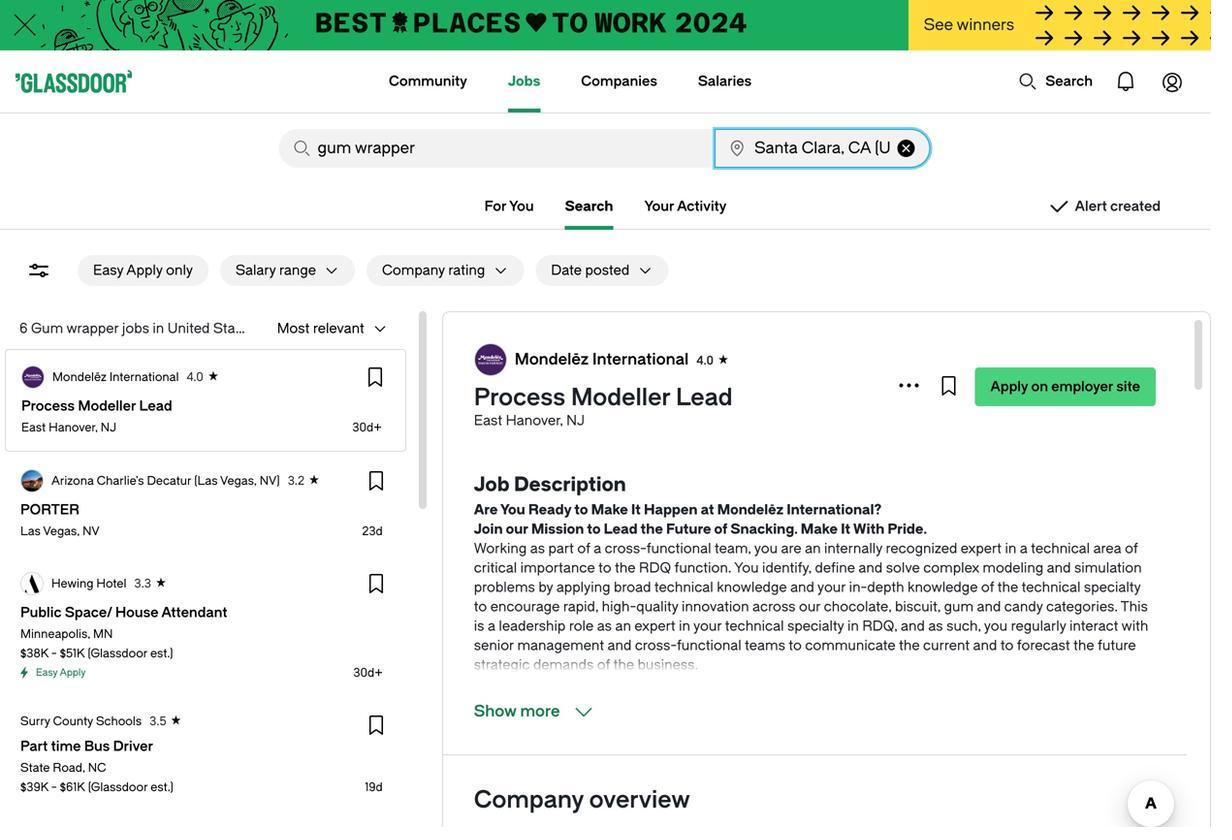 Task type: describe. For each thing, give the bounding box(es) containing it.
technical up candy
[[1022, 580, 1081, 596]]

chocolate,
[[824, 599, 892, 615]]

30d+ for 3.3
[[353, 666, 383, 680]]

team,
[[715, 541, 751, 557]]

Search keyword field
[[279, 129, 713, 168]]

0 vertical spatial you
[[509, 198, 534, 214]]

search button
[[1009, 62, 1103, 101]]

(las
[[194, 474, 218, 488]]

Search location field
[[715, 129, 931, 168]]

candy
[[1005, 599, 1043, 615]]

1 horizontal spatial as
[[597, 618, 612, 634]]

surry county schools
[[20, 715, 142, 728]]

23d
[[362, 525, 383, 538]]

date
[[551, 262, 582, 278]]

posted
[[585, 262, 630, 278]]

1 horizontal spatial a
[[594, 541, 602, 557]]

the left business.
[[614, 657, 634, 673]]

pride.
[[888, 521, 927, 537]]

your
[[645, 198, 674, 214]]

relevant
[[313, 321, 364, 337]]

0 vertical spatial cross-
[[605, 541, 647, 557]]

minneapolis,
[[20, 628, 90, 641]]

demands
[[533, 657, 594, 673]]

international?
[[787, 502, 882, 518]]

1 vertical spatial an
[[615, 618, 631, 634]]

depth
[[868, 580, 905, 596]]

of right area
[[1125, 541, 1138, 557]]

to left forecast
[[1001, 638, 1014, 654]]

surry
[[20, 715, 50, 728]]

in down innovation
[[679, 618, 691, 634]]

east inside "jobs list" element
[[21, 421, 46, 435]]

0 vertical spatial your
[[818, 580, 846, 596]]

process modeller lead east hanover, nj
[[474, 384, 733, 429]]

innovation
[[682, 599, 749, 615]]

rating
[[448, 262, 485, 278]]

1 vertical spatial it
[[841, 521, 851, 537]]

simulation
[[1075, 560, 1142, 576]]

road,
[[53, 761, 85, 775]]

regularly
[[1011, 618, 1067, 634]]

your activity
[[645, 198, 727, 214]]

of right demands
[[597, 657, 610, 673]]

- inside state road, nc $39k - $61k (glassdoor est.)
[[51, 781, 57, 794]]

decatur
[[147, 474, 191, 488]]

teams
[[745, 638, 786, 654]]

minneapolis, mn $38k - $51k (glassdoor est.)
[[20, 628, 173, 661]]

job
[[474, 473, 510, 496]]

clear input image
[[898, 140, 915, 157]]

to up is
[[474, 599, 487, 615]]

mondelēz inside "jobs list" element
[[52, 371, 107, 384]]

1 vertical spatial expert
[[635, 618, 676, 634]]

activity
[[677, 198, 727, 214]]

nc
[[88, 761, 106, 775]]

and right gum
[[977, 599, 1001, 615]]

search link
[[565, 195, 613, 218]]

happen
[[644, 502, 698, 518]]

mondelēz international logo image inside "jobs list" element
[[22, 367, 44, 388]]

this
[[1121, 599, 1148, 615]]

hewing hotel
[[51, 577, 126, 591]]

hewing
[[51, 577, 94, 591]]

1 horizontal spatial vegas,
[[220, 474, 257, 488]]

show
[[474, 703, 517, 721]]

1 vertical spatial functional
[[677, 638, 742, 654]]

in right 'jobs'
[[153, 321, 164, 337]]

1 vertical spatial cross-
[[635, 638, 677, 654]]

to up the applying
[[599, 560, 612, 576]]

nj inside "jobs list" element
[[101, 421, 116, 435]]

0 horizontal spatial our
[[506, 521, 528, 537]]

and up 'categories.' on the bottom right of page
[[1047, 560, 1071, 576]]

technical down function.
[[655, 580, 714, 596]]

your activity link
[[645, 195, 727, 218]]

wrapper
[[66, 321, 119, 337]]

function.
[[675, 560, 732, 576]]

hanover, inside process modeller lead east hanover, nj
[[506, 413, 563, 429]]

company overview
[[474, 787, 690, 814]]

company rating
[[382, 262, 485, 278]]

see winners link
[[909, 0, 1212, 52]]

apply for easy apply only
[[126, 262, 163, 278]]

jobs
[[508, 73, 541, 89]]

apply on employer site
[[991, 379, 1141, 395]]

6 gum wrapper jobs in united states
[[19, 321, 255, 337]]

more
[[520, 703, 560, 721]]

international for the right mondelēz international logo
[[593, 351, 689, 369]]

the up broad
[[615, 560, 636, 576]]

1 horizontal spatial expert
[[961, 541, 1002, 557]]

rapid,
[[563, 599, 599, 615]]

salaries link
[[698, 50, 752, 113]]

none field search keyword
[[279, 129, 713, 168]]

est.) inside minneapolis, mn $38k - $51k (glassdoor est.)
[[150, 647, 173, 661]]

with
[[1122, 618, 1149, 634]]

internally
[[824, 541, 883, 557]]

community link
[[389, 50, 467, 113]]

companies
[[581, 73, 658, 89]]

$51k
[[60, 647, 85, 661]]

2 horizontal spatial as
[[929, 618, 943, 634]]

2 knowledge from the left
[[908, 580, 978, 596]]

show more button
[[474, 700, 595, 724]]

1 vertical spatial specialty
[[788, 618, 844, 634]]

strategic
[[474, 657, 530, 673]]

companies link
[[581, 50, 658, 113]]

problems
[[474, 580, 535, 596]]

$39k
[[20, 781, 48, 794]]

easy apply
[[36, 667, 86, 679]]

2 vertical spatial you
[[734, 560, 759, 576]]

senior
[[474, 638, 514, 654]]

search inside button
[[1046, 73, 1093, 89]]

state road, nc $39k - $61k (glassdoor est.)
[[20, 761, 174, 794]]

and down biscuit,
[[901, 618, 925, 634]]

area
[[1094, 541, 1122, 557]]

east inside process modeller lead east hanover, nj
[[474, 413, 503, 429]]

most relevant
[[277, 321, 364, 337]]

3.2
[[288, 474, 305, 488]]

complex
[[924, 560, 980, 576]]

arizona charlie's decatur (las vegas, nv) logo image
[[21, 470, 43, 492]]

for you
[[485, 198, 534, 214]]

for
[[485, 198, 507, 214]]

1 vertical spatial search
[[565, 198, 613, 214]]

nj inside process modeller lead east hanover, nj
[[567, 413, 585, 429]]

of down modeling
[[982, 580, 994, 596]]

importance
[[521, 560, 595, 576]]

across
[[753, 599, 796, 615]]

0 vertical spatial it
[[631, 502, 641, 518]]

1 vertical spatial you
[[984, 618, 1008, 634]]

jobs list element
[[4, 348, 407, 827]]

1 horizontal spatial an
[[805, 541, 821, 557]]

1 vertical spatial you
[[501, 502, 525, 518]]

0 horizontal spatial as
[[530, 541, 545, 557]]

hanover, inside "jobs list" element
[[49, 421, 98, 435]]

apply on employer site button
[[975, 368, 1156, 406]]

est.) inside state road, nc $39k - $61k (glassdoor est.)
[[151, 781, 174, 794]]

high-
[[602, 599, 637, 615]]

of right the part
[[577, 541, 590, 557]]

salary
[[236, 262, 276, 278]]

4.0 for the right mondelēz international logo
[[697, 354, 714, 368]]

critical
[[474, 560, 517, 576]]

las vegas, nv
[[20, 525, 100, 538]]

0 horizontal spatial make
[[591, 502, 628, 518]]

see winners
[[924, 16, 1015, 34]]

1 knowledge from the left
[[717, 580, 787, 596]]

2 horizontal spatial a
[[1020, 541, 1028, 557]]

salary range
[[236, 262, 316, 278]]

future
[[666, 521, 711, 537]]

future
[[1098, 638, 1136, 654]]

6
[[19, 321, 28, 337]]

19d
[[365, 781, 383, 794]]



Task type: vqa. For each thing, say whether or not it's contained in the screenshot.
"INTERACT"
yes



Task type: locate. For each thing, give the bounding box(es) containing it.
applying
[[557, 580, 611, 596]]

0 horizontal spatial you
[[754, 541, 778, 557]]

apply
[[126, 262, 163, 278], [991, 379, 1028, 395], [60, 667, 86, 679]]

1 horizontal spatial our
[[799, 599, 821, 615]]

2 (glassdoor from the top
[[88, 781, 148, 794]]

a up modeling
[[1020, 541, 1028, 557]]

it left happen
[[631, 502, 641, 518]]

states
[[213, 321, 255, 337]]

east hanover, nj
[[21, 421, 116, 435]]

as right role at the left bottom of page
[[597, 618, 612, 634]]

you down team,
[[734, 560, 759, 576]]

0 vertical spatial our
[[506, 521, 528, 537]]

international for mondelēz international logo inside the "jobs list" element
[[109, 371, 179, 384]]

mondelēz down wrapper
[[52, 371, 107, 384]]

apply left on at the right of page
[[991, 379, 1028, 395]]

cross- up business.
[[635, 638, 677, 654]]

0 vertical spatial est.)
[[150, 647, 173, 661]]

1 vertical spatial 30d+
[[353, 666, 383, 680]]

1 horizontal spatial lottie animation container image
[[1149, 58, 1196, 105]]

mondelēz international inside "jobs list" element
[[52, 371, 179, 384]]

1 horizontal spatial search
[[1046, 73, 1093, 89]]

overview
[[589, 787, 690, 814]]

encourage
[[491, 599, 560, 615]]

las
[[20, 525, 41, 538]]

1 horizontal spatial 4.0
[[697, 354, 714, 368]]

1 vertical spatial -
[[51, 781, 57, 794]]

company rating button
[[367, 255, 485, 286]]

it up internally
[[841, 521, 851, 537]]

an right are
[[805, 541, 821, 557]]

functional
[[647, 541, 712, 557], [677, 638, 742, 654]]

open filter menu image
[[27, 259, 50, 282]]

expert
[[961, 541, 1002, 557], [635, 618, 676, 634]]

schools
[[96, 715, 142, 728]]

and up the in-
[[859, 560, 883, 576]]

in-
[[849, 580, 868, 596]]

0 horizontal spatial knowledge
[[717, 580, 787, 596]]

1 horizontal spatial you
[[984, 618, 1008, 634]]

0 vertical spatial 4.0
[[697, 354, 714, 368]]

ready
[[528, 502, 572, 518]]

0 horizontal spatial mondelēz international
[[52, 371, 179, 384]]

modeling
[[983, 560, 1044, 576]]

1 vertical spatial est.)
[[151, 781, 174, 794]]

only
[[166, 262, 193, 278]]

management
[[517, 638, 604, 654]]

0 horizontal spatial an
[[615, 618, 631, 634]]

of up team,
[[714, 521, 728, 537]]

(glassdoor inside state road, nc $39k - $61k (glassdoor est.)
[[88, 781, 148, 794]]

3.3
[[134, 577, 151, 591]]

2 vertical spatial mondelēz
[[717, 502, 784, 518]]

0 horizontal spatial mondelēz
[[52, 371, 107, 384]]

gum
[[31, 321, 63, 337]]

1 vertical spatial mondelēz
[[52, 371, 107, 384]]

company inside popup button
[[382, 262, 445, 278]]

4.0
[[697, 354, 714, 368], [187, 371, 203, 384]]

$38k
[[20, 647, 48, 661]]

most relevant button
[[262, 313, 364, 344]]

your
[[818, 580, 846, 596], [694, 618, 722, 634]]

identify,
[[762, 560, 812, 576]]

modeller
[[571, 384, 671, 411]]

you right for at the left
[[509, 198, 534, 214]]

our up working
[[506, 521, 528, 537]]

1 horizontal spatial knowledge
[[908, 580, 978, 596]]

make down international?
[[801, 521, 838, 537]]

mondelēz international down 'jobs'
[[52, 371, 179, 384]]

1 vertical spatial vegas,
[[43, 525, 80, 538]]

0 horizontal spatial hanover,
[[49, 421, 98, 435]]

apply inside "button"
[[126, 262, 163, 278]]

1 vertical spatial your
[[694, 618, 722, 634]]

1 horizontal spatial mondelēz
[[515, 351, 589, 369]]

0 horizontal spatial expert
[[635, 618, 676, 634]]

in
[[153, 321, 164, 337], [1005, 541, 1017, 557], [679, 618, 691, 634], [848, 618, 859, 634]]

you right are
[[501, 502, 525, 518]]

process
[[474, 384, 566, 411]]

1 horizontal spatial easy
[[93, 262, 123, 278]]

1 horizontal spatial make
[[801, 521, 838, 537]]

0 vertical spatial 30d+
[[352, 421, 382, 435]]

mondelēz international for mondelēz international logo inside the "jobs list" element
[[52, 371, 179, 384]]

specialty
[[1084, 580, 1141, 596], [788, 618, 844, 634]]

apply left only
[[126, 262, 163, 278]]

easy up wrapper
[[93, 262, 123, 278]]

most
[[277, 321, 310, 337]]

functional down innovation
[[677, 638, 742, 654]]

apply inside "jobs list" element
[[60, 667, 86, 679]]

to right mission
[[587, 521, 601, 537]]

company down show more dropdown button
[[474, 787, 584, 814]]

a right the part
[[594, 541, 602, 557]]

1 vertical spatial make
[[801, 521, 838, 537]]

specialty down simulation
[[1084, 580, 1141, 596]]

1 horizontal spatial specialty
[[1084, 580, 1141, 596]]

an down 'high-'
[[615, 618, 631, 634]]

None field
[[279, 129, 713, 168], [715, 129, 931, 168], [715, 129, 931, 168]]

and down 'high-'
[[608, 638, 632, 654]]

search down see winners link on the right of the page
[[1046, 73, 1093, 89]]

0 horizontal spatial east
[[21, 421, 46, 435]]

company left the rating
[[382, 262, 445, 278]]

2 horizontal spatial apply
[[991, 379, 1028, 395]]

1 (glassdoor from the top
[[88, 647, 147, 661]]

in up modeling
[[1005, 541, 1017, 557]]

0 vertical spatial easy
[[93, 262, 123, 278]]

est.)
[[150, 647, 173, 661], [151, 781, 174, 794]]

mondelēz up process
[[515, 351, 589, 369]]

hanover, down process
[[506, 413, 563, 429]]

site
[[1117, 379, 1141, 395]]

winners
[[957, 16, 1015, 34]]

0 horizontal spatial lead
[[604, 521, 638, 537]]

0 horizontal spatial international
[[109, 371, 179, 384]]

easy inside "button"
[[93, 262, 123, 278]]

at
[[701, 502, 714, 518]]

expert up complex
[[961, 541, 1002, 557]]

east up arizona charlie's decatur (las vegas, nv) logo at the bottom of the page
[[21, 421, 46, 435]]

state
[[20, 761, 50, 775]]

date posted
[[551, 262, 630, 278]]

(glassdoor down nc
[[88, 781, 148, 794]]

easy for easy apply
[[36, 667, 58, 679]]

apply down $51k
[[60, 667, 86, 679]]

jobs
[[122, 321, 149, 337]]

lead up broad
[[604, 521, 638, 537]]

1 horizontal spatial hanover,
[[506, 413, 563, 429]]

0 horizontal spatial specialty
[[788, 618, 844, 634]]

your down define
[[818, 580, 846, 596]]

biscuit,
[[895, 599, 941, 615]]

rdq,
[[863, 618, 898, 634]]

0 vertical spatial company
[[382, 262, 445, 278]]

to
[[575, 502, 588, 518], [587, 521, 601, 537], [599, 560, 612, 576], [474, 599, 487, 615], [789, 638, 802, 654], [1001, 638, 1014, 654]]

description
[[514, 473, 626, 496]]

as up current at the right bottom of the page
[[929, 618, 943, 634]]

0 vertical spatial functional
[[647, 541, 712, 557]]

est.) down the 3.5
[[151, 781, 174, 794]]

knowledge down complex
[[908, 580, 978, 596]]

1 vertical spatial mondelēz international
[[52, 371, 179, 384]]

search
[[1046, 73, 1093, 89], [565, 198, 613, 214]]

you
[[509, 198, 534, 214], [501, 502, 525, 518], [734, 560, 759, 576]]

apply for easy apply
[[60, 667, 86, 679]]

the left current at the right bottom of the page
[[899, 638, 920, 654]]

4.0 for mondelēz international logo inside the "jobs list" element
[[187, 371, 203, 384]]

0 horizontal spatial search
[[565, 198, 613, 214]]

make down description
[[591, 502, 628, 518]]

mondelēz international for the right mondelēz international logo
[[515, 351, 689, 369]]

30d+ for 4.0
[[352, 421, 382, 435]]

0 vertical spatial (glassdoor
[[88, 647, 147, 661]]

mondelēz international logo image up process
[[475, 344, 506, 375]]

$61k
[[60, 781, 85, 794]]

0 vertical spatial mondelēz
[[515, 351, 589, 369]]

international inside "jobs list" element
[[109, 371, 179, 384]]

expert down quality
[[635, 618, 676, 634]]

our
[[506, 521, 528, 537], [799, 599, 821, 615]]

international up modeller
[[593, 351, 689, 369]]

employer
[[1052, 379, 1114, 395]]

0 horizontal spatial mondelēz international logo image
[[22, 367, 44, 388]]

current
[[923, 638, 970, 654]]

nj down modeller
[[567, 413, 585, 429]]

easy down $38k
[[36, 667, 58, 679]]

international down 6 gum wrapper jobs in united states
[[109, 371, 179, 384]]

2 vertical spatial apply
[[60, 667, 86, 679]]

jobs link
[[508, 50, 541, 113]]

knowledge up across
[[717, 580, 787, 596]]

mondelēz inside the job description are you ready to make it happen at mondelēz international? join our mission to lead the future of snacking. make it with pride. working as part of a cross-functional team, you are an internally recognized expert in a technical area of critical importance to the rdq function. you identify, define and solve complex modeling and simulation problems by applying broad technical knowledge and your in-depth knowledge of the technical specialty to encourage rapid, high-quality innovation across our chocolate, biscuit, gum and candy categories. this is a leadership role as an expert in your technical specialty in rdq, and as such, you regularly interact with senior management and cross-functional teams to communicate the current and to forecast the future strategic demands of the business.
[[717, 502, 784, 518]]

and down identify,
[[791, 580, 815, 596]]

date posted button
[[536, 255, 630, 286]]

as
[[530, 541, 545, 557], [597, 618, 612, 634], [929, 618, 943, 634]]

lottie animation container image inside search button
[[1019, 72, 1038, 91]]

est.) up the 3.5
[[150, 647, 173, 661]]

1 horizontal spatial company
[[474, 787, 584, 814]]

lead right modeller
[[676, 384, 733, 411]]

mondelēz international logo image
[[475, 344, 506, 375], [22, 367, 44, 388]]

0 vertical spatial vegas,
[[220, 474, 257, 488]]

as left the part
[[530, 541, 545, 557]]

- left '$61k'
[[51, 781, 57, 794]]

2 - from the top
[[51, 781, 57, 794]]

hewing hotel logo image
[[21, 573, 43, 595]]

the down interact
[[1074, 638, 1095, 654]]

0 horizontal spatial your
[[694, 618, 722, 634]]

- left $51k
[[51, 647, 57, 661]]

1 horizontal spatial east
[[474, 413, 503, 429]]

east down process
[[474, 413, 503, 429]]

mondelēz up snacking.
[[717, 502, 784, 518]]

0 horizontal spatial it
[[631, 502, 641, 518]]

interact
[[1070, 618, 1119, 634]]

2 horizontal spatial mondelēz
[[717, 502, 784, 518]]

east
[[474, 413, 503, 429], [21, 421, 46, 435]]

1 vertical spatial international
[[109, 371, 179, 384]]

knowledge
[[717, 580, 787, 596], [908, 580, 978, 596]]

0 vertical spatial expert
[[961, 541, 1002, 557]]

technical up teams
[[725, 618, 784, 634]]

you down snacking.
[[754, 541, 778, 557]]

hanover,
[[506, 413, 563, 429], [49, 421, 98, 435]]

1 - from the top
[[51, 647, 57, 661]]

0 vertical spatial apply
[[126, 262, 163, 278]]

0 vertical spatial you
[[754, 541, 778, 557]]

charlie's
[[97, 474, 144, 488]]

0 horizontal spatial company
[[382, 262, 445, 278]]

by
[[539, 580, 553, 596]]

mondelēz international up modeller
[[515, 351, 689, 369]]

mondelēz international logo image down the 6
[[22, 367, 44, 388]]

0 vertical spatial make
[[591, 502, 628, 518]]

search up date posted
[[565, 198, 613, 214]]

1 horizontal spatial mondelēz international logo image
[[475, 344, 506, 375]]

lead inside process modeller lead east hanover, nj
[[676, 384, 733, 411]]

a right is
[[488, 618, 496, 634]]

company for company rating
[[382, 262, 445, 278]]

leadership
[[499, 618, 566, 634]]

0 vertical spatial mondelēz international
[[515, 351, 689, 369]]

0 vertical spatial search
[[1046, 73, 1093, 89]]

hanover, up arizona
[[49, 421, 98, 435]]

- inside minneapolis, mn $38k - $51k (glassdoor est.)
[[51, 647, 57, 661]]

(glassdoor down mn
[[88, 647, 147, 661]]

it
[[631, 502, 641, 518], [841, 521, 851, 537]]

quality
[[637, 599, 679, 615]]

gum
[[944, 599, 974, 615]]

0 horizontal spatial a
[[488, 618, 496, 634]]

1 vertical spatial 4.0
[[187, 371, 203, 384]]

easy for easy apply only
[[93, 262, 123, 278]]

lottie animation container image
[[311, 50, 390, 111], [311, 50, 390, 111], [1103, 58, 1149, 105], [1103, 58, 1149, 105], [1149, 58, 1196, 105], [1019, 72, 1038, 91]]

0 horizontal spatial 4.0
[[187, 371, 203, 384]]

you right such,
[[984, 618, 1008, 634]]

(glassdoor inside minneapolis, mn $38k - $51k (glassdoor est.)
[[88, 647, 147, 661]]

role
[[569, 618, 594, 634]]

lottie animation container image inside search button
[[1019, 72, 1038, 91]]

solve
[[886, 560, 920, 576]]

1 horizontal spatial lead
[[676, 384, 733, 411]]

specialty up communicate
[[788, 618, 844, 634]]

0 vertical spatial specialty
[[1084, 580, 1141, 596]]

easy inside "jobs list" element
[[36, 667, 58, 679]]

range
[[279, 262, 316, 278]]

you
[[754, 541, 778, 557], [984, 618, 1008, 634]]

to right teams
[[789, 638, 802, 654]]

for you link
[[485, 195, 534, 218]]

cross-
[[605, 541, 647, 557], [635, 638, 677, 654]]

nj up the charlie's
[[101, 421, 116, 435]]

united
[[168, 321, 210, 337]]

functional down future
[[647, 541, 712, 557]]

30d+
[[352, 421, 382, 435], [353, 666, 383, 680]]

0 horizontal spatial easy
[[36, 667, 58, 679]]

1 vertical spatial apply
[[991, 379, 1028, 395]]

1 vertical spatial lead
[[604, 521, 638, 537]]

1 horizontal spatial it
[[841, 521, 851, 537]]

0 horizontal spatial vegas,
[[43, 525, 80, 538]]

cross- up rdq
[[605, 541, 647, 557]]

and down such,
[[973, 638, 998, 654]]

lead inside the job description are you ready to make it happen at mondelēz international? join our mission to lead the future of snacking. make it with pride. working as part of a cross-functional team, you are an internally recognized expert in a technical area of critical importance to the rdq function. you identify, define and solve complex modeling and simulation problems by applying broad technical knowledge and your in-depth knowledge of the technical specialty to encourage rapid, high-quality innovation across our chocolate, biscuit, gum and candy categories. this is a leadership role as an expert in your technical specialty in rdq, and as such, you regularly interact with senior management and cross-functional teams to communicate the current and to forecast the future strategic demands of the business.
[[604, 521, 638, 537]]

and
[[859, 560, 883, 576], [1047, 560, 1071, 576], [791, 580, 815, 596], [977, 599, 1001, 615], [901, 618, 925, 634], [608, 638, 632, 654], [973, 638, 998, 654]]

lottie animation container image
[[1149, 58, 1196, 105], [1019, 72, 1038, 91]]

vegas, left nv)
[[220, 474, 257, 488]]

the down modeling
[[998, 580, 1019, 596]]

vegas, left nv
[[43, 525, 80, 538]]

1 horizontal spatial apply
[[126, 262, 163, 278]]

are
[[474, 502, 498, 518]]

0 vertical spatial an
[[805, 541, 821, 557]]

1 vertical spatial (glassdoor
[[88, 781, 148, 794]]

0 horizontal spatial apply
[[60, 667, 86, 679]]

1 horizontal spatial mondelēz international
[[515, 351, 689, 369]]

technical
[[1031, 541, 1090, 557], [655, 580, 714, 596], [1022, 580, 1081, 596], [725, 618, 784, 634]]

the down happen
[[641, 521, 663, 537]]

1 vertical spatial easy
[[36, 667, 58, 679]]

arizona charlie's decatur (las vegas, nv)
[[51, 474, 280, 488]]

is
[[474, 618, 485, 634]]

hotel
[[96, 577, 126, 591]]

technical left area
[[1031, 541, 1090, 557]]

to down description
[[575, 502, 588, 518]]

3.5
[[150, 715, 166, 728]]

your down innovation
[[694, 618, 722, 634]]

apply inside button
[[991, 379, 1028, 395]]

1 horizontal spatial your
[[818, 580, 846, 596]]

salary range button
[[220, 255, 316, 286]]

our right across
[[799, 599, 821, 615]]

1 vertical spatial company
[[474, 787, 584, 814]]

in up communicate
[[848, 618, 859, 634]]

1 vertical spatial our
[[799, 599, 821, 615]]

vegas,
[[220, 474, 257, 488], [43, 525, 80, 538]]

international
[[593, 351, 689, 369], [109, 371, 179, 384]]

company for company overview
[[474, 787, 584, 814]]

0 vertical spatial lead
[[676, 384, 733, 411]]

0 horizontal spatial lottie animation container image
[[1019, 72, 1038, 91]]

rdq
[[639, 560, 671, 576]]

recognized
[[886, 541, 958, 557]]

4.0 inside "jobs list" element
[[187, 371, 203, 384]]



